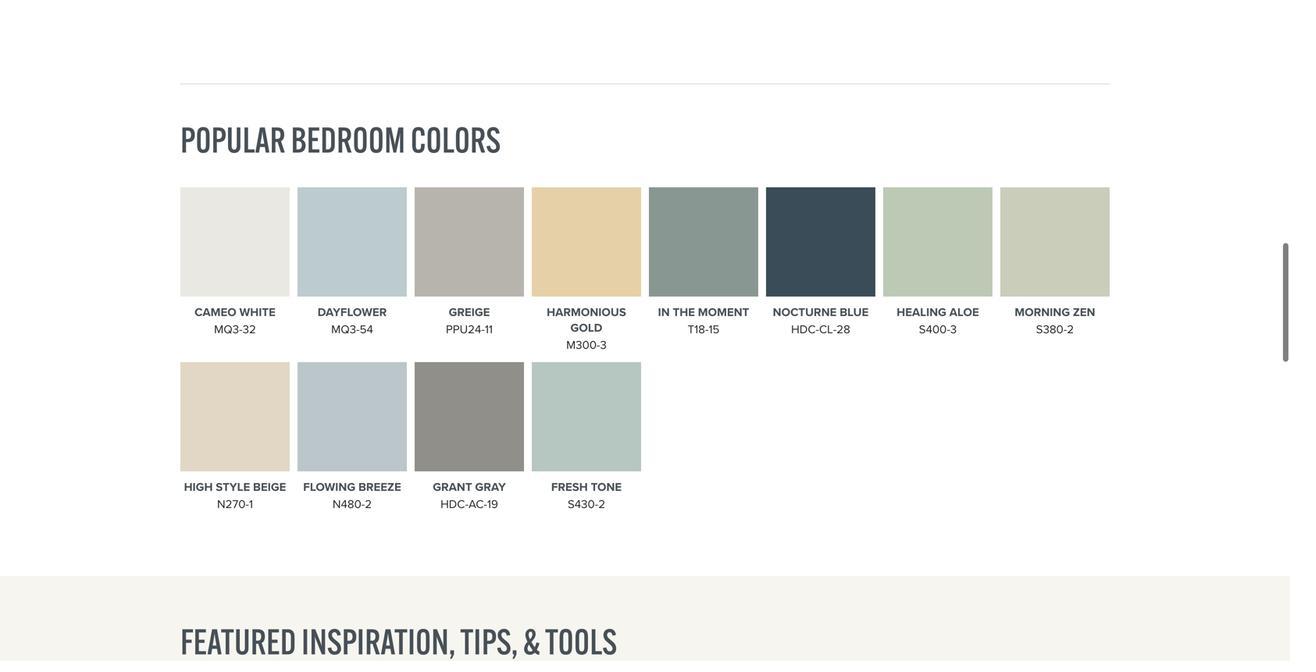 Task type: vqa. For each thing, say whether or not it's contained in the screenshot.
3
yes



Task type: describe. For each thing, give the bounding box(es) containing it.
cameo
[[195, 304, 236, 321]]

cameo white mq3-32
[[195, 304, 276, 338]]

morning
[[1015, 304, 1070, 321]]

flowing breeze n480-2
[[303, 479, 401, 513]]

greige
[[449, 304, 490, 321]]

blue
[[840, 304, 869, 321]]

mq3- inside the dayflower mq3-54
[[331, 321, 360, 338]]

3 for aloe
[[950, 321, 957, 338]]

tone
[[591, 479, 622, 496]]

nocturne
[[773, 304, 837, 321]]

dayflower mq3-54
[[318, 304, 387, 338]]

19
[[487, 496, 498, 513]]

zen
[[1073, 304, 1095, 321]]

2 for n480-
[[365, 496, 372, 513]]

11
[[485, 321, 493, 338]]

15
[[709, 321, 720, 338]]

flowing
[[303, 479, 355, 496]]

dayflower
[[318, 304, 387, 321]]

gold
[[570, 320, 602, 337]]

harmonious
[[547, 304, 626, 321]]

high style beige n270-1
[[184, 479, 286, 513]]

ppu24-
[[446, 321, 485, 338]]

in
[[658, 304, 670, 321]]

m300-
[[566, 337, 600, 354]]

fresh tone s430-2
[[551, 479, 622, 513]]

grant
[[433, 479, 472, 496]]

3 for gold
[[600, 337, 607, 354]]

popular
[[180, 118, 286, 162]]

54
[[360, 321, 373, 338]]

2 for s430-
[[598, 496, 605, 513]]

the
[[673, 304, 695, 321]]



Task type: locate. For each thing, give the bounding box(es) containing it.
white
[[239, 304, 276, 321]]

in the moment t18-15
[[658, 304, 749, 338]]

hdc- left 28 at the right
[[791, 321, 819, 338]]

greige ppu24-11
[[446, 304, 493, 338]]

fresh
[[551, 479, 588, 496]]

32
[[243, 321, 256, 338]]

0 horizontal spatial 3
[[600, 337, 607, 354]]

hdc- left 19
[[441, 496, 468, 513]]

1 horizontal spatial mq3-
[[331, 321, 360, 338]]

1 horizontal spatial 2
[[598, 496, 605, 513]]

0 horizontal spatial 2
[[365, 496, 372, 513]]

moment
[[698, 304, 749, 321]]

2 mq3- from the left
[[331, 321, 360, 338]]

hdc-
[[791, 321, 819, 338], [441, 496, 468, 513]]

mq3-
[[214, 321, 243, 338], [331, 321, 360, 338]]

3 inside healing aloe s400-3
[[950, 321, 957, 338]]

3 down harmonious
[[600, 337, 607, 354]]

breeze
[[358, 479, 401, 496]]

2
[[1067, 321, 1074, 338], [365, 496, 372, 513], [598, 496, 605, 513]]

2 inside fresh tone s430-2
[[598, 496, 605, 513]]

0 vertical spatial hdc-
[[791, 321, 819, 338]]

hdc- inside "grant gray hdc-ac-19"
[[441, 496, 468, 513]]

3
[[950, 321, 957, 338], [600, 337, 607, 354]]

gray
[[475, 479, 506, 496]]

n480-
[[333, 496, 365, 513]]

2 inside the 'morning zen s380-2'
[[1067, 321, 1074, 338]]

1 horizontal spatial hdc-
[[791, 321, 819, 338]]

high
[[184, 479, 213, 496]]

hdc- for ac-
[[441, 496, 468, 513]]

0 horizontal spatial mq3-
[[214, 321, 243, 338]]

harmonious gold m300-3
[[547, 304, 626, 354]]

style
[[216, 479, 250, 496]]

healing aloe s400-3
[[897, 304, 979, 338]]

popular bedroom colors
[[180, 118, 501, 162]]

t18-
[[688, 321, 709, 338]]

28
[[837, 321, 850, 338]]

ac-
[[468, 496, 487, 513]]

1 horizontal spatial 3
[[950, 321, 957, 338]]

morning zen s380-2
[[1015, 304, 1095, 338]]

n270-
[[217, 496, 249, 513]]

2 horizontal spatial 2
[[1067, 321, 1074, 338]]

bedroom
[[291, 118, 405, 162]]

mq3- inside cameo white mq3-32
[[214, 321, 243, 338]]

aloe
[[949, 304, 979, 321]]

3 inside harmonious gold m300-3
[[600, 337, 607, 354]]

1 mq3- from the left
[[214, 321, 243, 338]]

grant gray hdc-ac-19
[[433, 479, 506, 513]]

colors
[[410, 118, 501, 162]]

beige
[[253, 479, 286, 496]]

nocturne blue hdc-cl-28
[[773, 304, 869, 338]]

cl-
[[819, 321, 837, 338]]

hdc- for cl-
[[791, 321, 819, 338]]

2 inside flowing breeze n480-2
[[365, 496, 372, 513]]

s400-
[[919, 321, 950, 338]]

3 right "healing" at the right top of the page
[[950, 321, 957, 338]]

2 for s380-
[[1067, 321, 1074, 338]]

hdc- inside nocturne blue hdc-cl-28
[[791, 321, 819, 338]]

s430-
[[568, 496, 598, 513]]

1 vertical spatial hdc-
[[441, 496, 468, 513]]

healing
[[897, 304, 946, 321]]

s380-
[[1036, 321, 1067, 338]]

0 horizontal spatial hdc-
[[441, 496, 468, 513]]

1
[[249, 496, 253, 513]]



